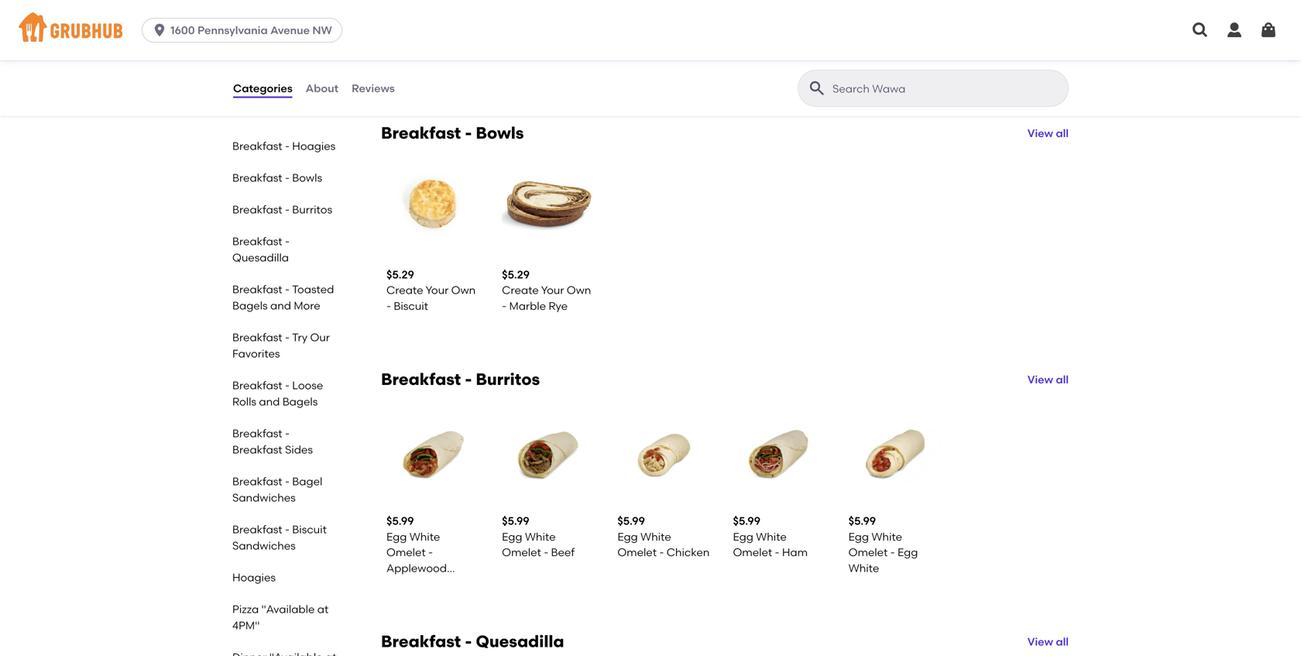 Task type: vqa. For each thing, say whether or not it's contained in the screenshot.
1600 Pennsylvania Avenue NW
yes



Task type: describe. For each thing, give the bounding box(es) containing it.
breakfast inside "breakfast - bagel sandwiches"
[[232, 475, 282, 488]]

1 horizontal spatial breakfast - burritos
[[381, 370, 540, 389]]

1600 pennsylvania avenue nw button
[[142, 18, 349, 43]]

breakfast inside breakfast - loose rolls and bagels
[[232, 379, 282, 392]]

beef
[[551, 546, 575, 559]]

bagels inside breakfast - loose rolls and bagels
[[283, 395, 318, 408]]

0 horizontal spatial burritos
[[292, 203, 332, 216]]

your for biscuit
[[426, 284, 449, 297]]

egg white omelet - applewood smoked bacon image
[[387, 404, 480, 498]]

view all for burritos
[[1028, 373, 1069, 386]]

1 horizontal spatial quesadilla
[[476, 632, 564, 652]]

marble
[[509, 299, 546, 313]]

$5.99 egg white omelet - ham
[[733, 515, 808, 559]]

1 horizontal spatial breakfast - quesadilla
[[381, 632, 564, 652]]

- inside $5.99 egg white omelet - chicken
[[660, 546, 664, 559]]

- inside $5.99 egg white omelet - egg white
[[891, 546, 895, 559]]

bacon inside egg white omelet - applewood smoked bacon
[[432, 69, 466, 82]]

omelet for $5.99 egg white omelet - chicken
[[618, 546, 657, 559]]

breakfast inside breakfast - toasted bagels and more
[[232, 283, 282, 296]]

view for bowls
[[1028, 127, 1054, 140]]

- inside $5.99 egg white omelet - beef
[[544, 546, 549, 559]]

pizza
[[232, 603, 259, 616]]

your for marble
[[541, 284, 564, 297]]

rolls
[[232, 395, 256, 408]]

sides
[[285, 443, 313, 456]]

white inside $5.99 egg white omelet - chicken
[[641, 530, 671, 543]]

egg white omelet - egg white
[[733, 21, 803, 66]]

own for create your own - marble rye
[[567, 284, 591, 297]]

reviews
[[352, 82, 395, 95]]

$5.29 for $5.29 create your own - biscuit
[[387, 268, 414, 281]]

bagels inside breakfast - toasted bagels and more
[[232, 299, 268, 312]]

- inside $5.99 egg white omelet - ham
[[775, 546, 780, 559]]

sandwiches for bagel
[[232, 491, 296, 504]]

categories
[[233, 82, 293, 95]]

- inside breakfast - breakfast sides
[[285, 427, 290, 440]]

egg inside egg white omelet - applewood smoked bacon
[[387, 21, 407, 35]]

$5.29 create your own - biscuit
[[387, 268, 476, 313]]

egg inside $5.99 egg white omelet - ham
[[733, 530, 754, 543]]

egg inside $5.99 egg white omelet - chicken
[[618, 530, 638, 543]]

view all button for breakfast - quesadilla
[[1028, 634, 1069, 650]]

view all for quesadilla
[[1028, 635, 1069, 648]]

bagel
[[292, 475, 323, 488]]

own for create your own - biscuit
[[451, 284, 476, 297]]

0 horizontal spatial breakfast - bowls
[[232, 171, 322, 184]]

- inside egg white omelet - egg white
[[775, 37, 780, 50]]

0 horizontal spatial hoagies
[[232, 571, 276, 584]]

create your own - biscuit image
[[387, 157, 480, 251]]

omelet inside egg white omelet - applewood smoked bacon
[[387, 37, 426, 50]]

$5.29 create your own - marble rye
[[502, 268, 591, 313]]

1600
[[171, 24, 195, 37]]

- inside the breakfast - biscuit sandwiches
[[285, 523, 290, 536]]

1 svg image from the left
[[1192, 21, 1210, 40]]

sandwiches for biscuit
[[232, 539, 296, 552]]

- inside "breakfast - bagel sandwiches"
[[285, 475, 290, 488]]

$5.99 egg white omelet - chicken
[[618, 515, 710, 559]]

breakfast - biscuit sandwiches
[[232, 523, 327, 552]]

pennsylvania
[[198, 24, 268, 37]]

egg white omelet - chicken image
[[618, 404, 712, 498]]

0 vertical spatial breakfast - quesadilla
[[232, 235, 290, 264]]

- inside breakfast - loose rolls and bagels
[[285, 379, 290, 392]]

view for burritos
[[1028, 373, 1054, 386]]

loose
[[292, 379, 323, 392]]

$5.99 egg white omelet - egg white
[[849, 515, 918, 575]]

smoked inside egg white omelet - applewood smoked bacon
[[387, 69, 429, 82]]

$5.99 for $5.99 egg white omelet - applewood smoked bacon
[[387, 515, 414, 528]]

white inside egg white omelet - applewood smoked bacon
[[410, 21, 440, 35]]

- inside breakfast - try our favorites
[[285, 331, 290, 344]]

- inside $5.29 create your own - marble rye
[[502, 299, 507, 313]]

main navigation navigation
[[0, 0, 1302, 60]]

more
[[294, 299, 321, 312]]

breakfast - breakfast sides
[[232, 427, 313, 456]]

1 horizontal spatial breakfast - bowls
[[381, 123, 524, 143]]

favorites
[[232, 347, 280, 360]]

try
[[292, 331, 308, 344]]

egg white omelet - beef image
[[502, 404, 596, 498]]

biscuit inside "$5.29 create your own - biscuit"
[[394, 299, 428, 313]]

breakfast inside breakfast - try our favorites
[[232, 331, 282, 344]]

nw
[[313, 24, 332, 37]]

our
[[310, 331, 330, 344]]

breakfast - try our favorites
[[232, 331, 330, 360]]



Task type: locate. For each thing, give the bounding box(es) containing it.
0 vertical spatial sandwiches
[[232, 491, 296, 504]]

0 horizontal spatial breakfast - quesadilla
[[232, 235, 290, 264]]

1 vertical spatial breakfast - quesadilla
[[381, 632, 564, 652]]

egg inside the $5.99 egg white omelet - applewood smoked bacon
[[387, 530, 407, 543]]

1 vertical spatial view
[[1028, 373, 1054, 386]]

"available
[[261, 603, 315, 616]]

1 sandwiches from the top
[[232, 491, 296, 504]]

egg white omelet - ham image
[[733, 404, 827, 498]]

about
[[306, 82, 339, 95]]

egg
[[387, 21, 407, 35], [733, 21, 754, 35], [782, 37, 803, 50], [387, 530, 407, 543], [502, 530, 523, 543], [618, 530, 638, 543], [733, 530, 754, 543], [849, 530, 869, 543], [898, 546, 918, 559]]

-
[[428, 37, 433, 50], [775, 37, 780, 50], [465, 123, 472, 143], [285, 139, 290, 153], [285, 171, 290, 184], [285, 203, 290, 216], [285, 235, 290, 248], [285, 283, 290, 296], [387, 299, 391, 313], [502, 299, 507, 313], [285, 331, 290, 344], [465, 370, 472, 389], [285, 379, 290, 392], [285, 427, 290, 440], [285, 475, 290, 488], [285, 523, 290, 536], [428, 546, 433, 559], [544, 546, 549, 559], [660, 546, 664, 559], [775, 546, 780, 559], [891, 546, 895, 559], [465, 632, 472, 652]]

1 horizontal spatial biscuit
[[394, 299, 428, 313]]

egg inside $5.99 egg white omelet - beef
[[502, 530, 523, 543]]

1 $5.99 from the left
[[387, 515, 414, 528]]

and inside breakfast - loose rolls and bagels
[[259, 395, 280, 408]]

hoagies up 'pizza'
[[232, 571, 276, 584]]

own inside "$5.29 create your own - biscuit"
[[451, 284, 476, 297]]

1 horizontal spatial bowls
[[476, 123, 524, 143]]

0 vertical spatial quesadilla
[[232, 251, 289, 264]]

sandwiches inside "breakfast - bagel sandwiches"
[[232, 491, 296, 504]]

1 bacon from the top
[[432, 69, 466, 82]]

hoagies down about button
[[292, 139, 336, 153]]

4pm"
[[232, 619, 260, 632]]

breakfast - hoagies
[[232, 139, 336, 153]]

bacon
[[432, 69, 466, 82], [432, 577, 466, 591]]

1 all from the top
[[1056, 127, 1069, 140]]

create inside "$5.29 create your own - biscuit"
[[387, 284, 423, 297]]

2 all from the top
[[1056, 373, 1069, 386]]

- inside the $5.99 egg white omelet - applewood smoked bacon
[[428, 546, 433, 559]]

2 view all button from the top
[[1028, 372, 1069, 388]]

reviews button
[[351, 60, 396, 116]]

0 horizontal spatial svg image
[[1192, 21, 1210, 40]]

- inside "$5.29 create your own - biscuit"
[[387, 299, 391, 313]]

applewood inside egg white omelet - applewood smoked bacon
[[387, 53, 447, 66]]

svg image inside '1600 pennsylvania avenue nw' button
[[152, 22, 167, 38]]

omelet for $5.99 egg white omelet - beef
[[502, 546, 541, 559]]

4 $5.99 from the left
[[733, 515, 761, 528]]

1 vertical spatial bagels
[[283, 395, 318, 408]]

$5.99 inside $5.99 egg white omelet - egg white
[[849, 515, 876, 528]]

sandwiches
[[232, 491, 296, 504], [232, 539, 296, 552]]

1 view all button from the top
[[1028, 125, 1069, 141]]

0 horizontal spatial svg image
[[152, 22, 167, 38]]

$5.29
[[387, 268, 414, 281], [502, 268, 530, 281]]

$5.99 inside $5.99 egg white omelet - beef
[[502, 515, 530, 528]]

$5.99 egg white omelet - applewood smoked bacon
[[387, 515, 466, 591]]

1 vertical spatial hoagies
[[232, 571, 276, 584]]

breakfast - bowls down the 'breakfast - hoagies'
[[232, 171, 322, 184]]

2 create from the left
[[502, 284, 539, 297]]

0 vertical spatial all
[[1056, 127, 1069, 140]]

sandwiches inside the breakfast - biscuit sandwiches
[[232, 539, 296, 552]]

rye
[[549, 299, 568, 313]]

about button
[[305, 60, 339, 116]]

1 vertical spatial burritos
[[476, 370, 540, 389]]

view for quesadilla
[[1028, 635, 1054, 648]]

omelet for $5.99 egg white omelet - applewood smoked bacon
[[387, 546, 426, 559]]

create
[[387, 284, 423, 297], [502, 284, 539, 297]]

and right rolls
[[259, 395, 280, 408]]

own
[[451, 284, 476, 297], [567, 284, 591, 297]]

1 vertical spatial bowls
[[292, 171, 322, 184]]

smoked inside the $5.99 egg white omelet - applewood smoked bacon
[[387, 577, 429, 591]]

2 view all from the top
[[1028, 373, 1069, 386]]

5 $5.99 from the left
[[849, 515, 876, 528]]

your
[[426, 284, 449, 297], [541, 284, 564, 297]]

1 vertical spatial bacon
[[432, 577, 466, 591]]

create your own - marble rye image
[[502, 157, 596, 251]]

toasted
[[292, 283, 334, 296]]

0 horizontal spatial create
[[387, 284, 423, 297]]

egg white omelet - egg white image
[[849, 404, 943, 498]]

and for bagels
[[259, 395, 280, 408]]

white inside the $5.99 egg white omelet - applewood smoked bacon
[[410, 530, 440, 543]]

0 horizontal spatial bagels
[[232, 299, 268, 312]]

0 vertical spatial smoked
[[387, 69, 429, 82]]

white inside $5.99 egg white omelet - beef
[[525, 530, 556, 543]]

egg white omelet - applewood smoked bacon
[[387, 21, 466, 82]]

0 vertical spatial view all
[[1028, 127, 1069, 140]]

quesadilla
[[232, 251, 289, 264], [476, 632, 564, 652]]

0 horizontal spatial your
[[426, 284, 449, 297]]

2 $5.29 from the left
[[502, 268, 530, 281]]

1 horizontal spatial create
[[502, 284, 539, 297]]

breakfast - bowls up create your own - biscuit image at the left
[[381, 123, 524, 143]]

omelet inside egg white omelet - egg white
[[733, 37, 773, 50]]

and for more
[[270, 299, 291, 312]]

0 vertical spatial bagels
[[232, 299, 268, 312]]

1 smoked from the top
[[387, 69, 429, 82]]

view all for bowls
[[1028, 127, 1069, 140]]

hoagies inside tab
[[292, 139, 336, 153]]

and left more
[[270, 299, 291, 312]]

breakfast inside tab
[[232, 139, 282, 153]]

omelet inside the $5.99 egg white omelet - applewood smoked bacon
[[387, 546, 426, 559]]

and
[[270, 299, 291, 312], [259, 395, 280, 408]]

hoagies
[[292, 139, 336, 153], [232, 571, 276, 584]]

2 applewood from the top
[[387, 562, 447, 575]]

breakfast - quesadilla
[[232, 235, 290, 264], [381, 632, 564, 652]]

3 view all from the top
[[1028, 635, 1069, 648]]

omelet inside $5.99 egg white omelet - egg white
[[849, 546, 888, 559]]

1 horizontal spatial svg image
[[1226, 21, 1244, 40]]

sandwiches up the breakfast - biscuit sandwiches
[[232, 491, 296, 504]]

2 vertical spatial view all button
[[1028, 634, 1069, 650]]

breakfast - burritos down the 'breakfast - hoagies'
[[232, 203, 332, 216]]

0 vertical spatial view all button
[[1028, 125, 1069, 141]]

1 vertical spatial sandwiches
[[232, 539, 296, 552]]

omelet inside $5.99 egg white omelet - beef
[[502, 546, 541, 559]]

omelet for $5.99 egg white omelet - egg white
[[849, 546, 888, 559]]

- inside tab
[[285, 139, 290, 153]]

bacon inside the $5.99 egg white omelet - applewood smoked bacon
[[432, 577, 466, 591]]

breakfast - loose rolls and bagels
[[232, 379, 323, 408]]

create for biscuit
[[387, 284, 423, 297]]

1 horizontal spatial hoagies
[[292, 139, 336, 153]]

breakfast - bowls
[[381, 123, 524, 143], [232, 171, 322, 184]]

omelet
[[387, 37, 426, 50], [733, 37, 773, 50], [387, 546, 426, 559], [502, 546, 541, 559], [618, 546, 657, 559], [733, 546, 773, 559], [849, 546, 888, 559]]

3 view all button from the top
[[1028, 634, 1069, 650]]

1 vertical spatial and
[[259, 395, 280, 408]]

$5.29 inside $5.29 create your own - marble rye
[[502, 268, 530, 281]]

breakfast - burritos
[[232, 203, 332, 216], [381, 370, 540, 389]]

and inside breakfast - toasted bagels and more
[[270, 299, 291, 312]]

all
[[1056, 127, 1069, 140], [1056, 373, 1069, 386], [1056, 635, 1069, 648]]

own inside $5.29 create your own - marble rye
[[567, 284, 591, 297]]

white inside $5.99 egg white omelet - ham
[[756, 530, 787, 543]]

chicken
[[667, 546, 710, 559]]

1 your from the left
[[426, 284, 449, 297]]

0 horizontal spatial bowls
[[292, 171, 322, 184]]

svg image
[[1226, 21, 1244, 40], [152, 22, 167, 38]]

breakfast inside the breakfast - biscuit sandwiches
[[232, 523, 282, 536]]

bowls
[[476, 123, 524, 143], [292, 171, 322, 184]]

3 $5.99 from the left
[[618, 515, 645, 528]]

2 bacon from the top
[[432, 577, 466, 591]]

0 vertical spatial view
[[1028, 127, 1054, 140]]

view all
[[1028, 127, 1069, 140], [1028, 373, 1069, 386], [1028, 635, 1069, 648]]

1 vertical spatial breakfast - burritos
[[381, 370, 540, 389]]

0 vertical spatial applewood
[[387, 53, 447, 66]]

$5.99 inside $5.99 egg white omelet - chicken
[[618, 515, 645, 528]]

pizza "available at 4pm"
[[232, 603, 329, 632]]

breakfast - toasted bagels and more
[[232, 283, 334, 312]]

$5.29 inside "$5.29 create your own - biscuit"
[[387, 268, 414, 281]]

1600 pennsylvania avenue nw
[[171, 24, 332, 37]]

$5.99 for $5.99 egg white omelet - chicken
[[618, 515, 645, 528]]

burritos
[[292, 203, 332, 216], [476, 370, 540, 389]]

- inside egg white omelet - applewood smoked bacon
[[428, 37, 433, 50]]

burritos down the breakfast - hoagies tab
[[292, 203, 332, 216]]

1 vertical spatial smoked
[[387, 577, 429, 591]]

breakfast - burritos up the 'egg white omelet - applewood smoked bacon' image
[[381, 370, 540, 389]]

view all button for breakfast - bowls
[[1028, 125, 1069, 141]]

$5.99 egg white omelet - beef
[[502, 515, 575, 559]]

$5.99 for $5.99 egg white omelet - ham
[[733, 515, 761, 528]]

create for marble
[[502, 284, 539, 297]]

applewood
[[387, 53, 447, 66], [387, 562, 447, 575]]

0 horizontal spatial $5.29
[[387, 268, 414, 281]]

1 applewood from the top
[[387, 53, 447, 66]]

categories button
[[232, 60, 293, 116]]

bagels up favorites
[[232, 299, 268, 312]]

ham
[[782, 546, 808, 559]]

your inside "$5.29 create your own - biscuit"
[[426, 284, 449, 297]]

$5.99
[[387, 515, 414, 528], [502, 515, 530, 528], [618, 515, 645, 528], [733, 515, 761, 528], [849, 515, 876, 528]]

white
[[410, 21, 440, 35], [756, 21, 787, 35], [733, 53, 764, 66], [410, 530, 440, 543], [525, 530, 556, 543], [641, 530, 671, 543], [756, 530, 787, 543], [872, 530, 903, 543], [849, 562, 880, 575]]

0 vertical spatial breakfast - burritos
[[232, 203, 332, 216]]

1 vertical spatial applewood
[[387, 562, 447, 575]]

- inside breakfast - toasted bagels and more
[[285, 283, 290, 296]]

2 view from the top
[[1028, 373, 1054, 386]]

0 vertical spatial hoagies
[[292, 139, 336, 153]]

0 horizontal spatial biscuit
[[292, 523, 327, 536]]

all for breakfast - bowls
[[1056, 127, 1069, 140]]

0 vertical spatial and
[[270, 299, 291, 312]]

breakfast
[[381, 123, 461, 143], [232, 139, 282, 153], [232, 171, 282, 184], [232, 203, 282, 216], [232, 235, 282, 248], [232, 283, 282, 296], [232, 331, 282, 344], [381, 370, 461, 389], [232, 379, 282, 392], [232, 427, 282, 440], [232, 443, 282, 456], [232, 475, 282, 488], [232, 523, 282, 536], [381, 632, 461, 652]]

1 own from the left
[[451, 284, 476, 297]]

0 horizontal spatial own
[[451, 284, 476, 297]]

$5.99 inside the $5.99 egg white omelet - applewood smoked bacon
[[387, 515, 414, 528]]

egg white omelet - egg white button
[[727, 0, 833, 74]]

omelet for $5.99 egg white omelet - ham
[[733, 546, 773, 559]]

1 horizontal spatial bagels
[[283, 395, 318, 408]]

breakfast - hoagies tab
[[226, 135, 347, 157]]

all for breakfast - burritos
[[1056, 373, 1069, 386]]

at
[[317, 603, 329, 616]]

view all button
[[1028, 125, 1069, 141], [1028, 372, 1069, 388], [1028, 634, 1069, 650]]

0 vertical spatial burritos
[[292, 203, 332, 216]]

2 svg image from the left
[[1260, 21, 1278, 40]]

caret right icon image
[[335, 141, 344, 151]]

avenue
[[270, 24, 310, 37]]

1 horizontal spatial own
[[567, 284, 591, 297]]

1 $5.29 from the left
[[387, 268, 414, 281]]

view all button for breakfast - burritos
[[1028, 372, 1069, 388]]

2 own from the left
[[567, 284, 591, 297]]

2 $5.99 from the left
[[502, 515, 530, 528]]

2 vertical spatial all
[[1056, 635, 1069, 648]]

$5.99 for $5.99 egg white omelet - egg white
[[849, 515, 876, 528]]

2 vertical spatial view all
[[1028, 635, 1069, 648]]

egg white omelet - applewood smoked bacon button
[[380, 0, 487, 82]]

sandwiches down "breakfast - bagel sandwiches"
[[232, 539, 296, 552]]

0 vertical spatial bowls
[[476, 123, 524, 143]]

create inside $5.29 create your own - marble rye
[[502, 284, 539, 297]]

1 horizontal spatial your
[[541, 284, 564, 297]]

all for breakfast - quesadilla
[[1056, 635, 1069, 648]]

omelet inside $5.99 egg white omelet - chicken
[[618, 546, 657, 559]]

0 vertical spatial biscuit
[[394, 299, 428, 313]]

1 view all from the top
[[1028, 127, 1069, 140]]

svg image
[[1192, 21, 1210, 40], [1260, 21, 1278, 40]]

$5.99 inside $5.99 egg white omelet - ham
[[733, 515, 761, 528]]

2 your from the left
[[541, 284, 564, 297]]

your inside $5.29 create your own - marble rye
[[541, 284, 564, 297]]

2 smoked from the top
[[387, 577, 429, 591]]

bagels
[[232, 299, 268, 312], [283, 395, 318, 408]]

biscuit
[[394, 299, 428, 313], [292, 523, 327, 536]]

1 view from the top
[[1028, 127, 1054, 140]]

1 vertical spatial view all button
[[1028, 372, 1069, 388]]

omelet inside $5.99 egg white omelet - ham
[[733, 546, 773, 559]]

1 vertical spatial biscuit
[[292, 523, 327, 536]]

applewood inside the $5.99 egg white omelet - applewood smoked bacon
[[387, 562, 447, 575]]

0 vertical spatial breakfast - bowls
[[381, 123, 524, 143]]

0 vertical spatial bacon
[[432, 69, 466, 82]]

smoked
[[387, 69, 429, 82], [387, 577, 429, 591]]

0 horizontal spatial quesadilla
[[232, 251, 289, 264]]

view
[[1028, 127, 1054, 140], [1028, 373, 1054, 386], [1028, 635, 1054, 648]]

1 horizontal spatial burritos
[[476, 370, 540, 389]]

1 vertical spatial quesadilla
[[476, 632, 564, 652]]

1 vertical spatial breakfast - bowls
[[232, 171, 322, 184]]

3 all from the top
[[1056, 635, 1069, 648]]

2 vertical spatial view
[[1028, 635, 1054, 648]]

Search Wawa search field
[[831, 81, 1064, 96]]

2 sandwiches from the top
[[232, 539, 296, 552]]

bagels down loose
[[283, 395, 318, 408]]

$5.29 for $5.29 create your own - marble rye
[[502, 268, 530, 281]]

breakfast - bagel sandwiches
[[232, 475, 323, 504]]

1 vertical spatial all
[[1056, 373, 1069, 386]]

burritos down marble
[[476, 370, 540, 389]]

1 horizontal spatial svg image
[[1260, 21, 1278, 40]]

1 horizontal spatial $5.29
[[502, 268, 530, 281]]

1 vertical spatial view all
[[1028, 373, 1069, 386]]

0 horizontal spatial breakfast - burritos
[[232, 203, 332, 216]]

3 view from the top
[[1028, 635, 1054, 648]]

biscuit inside the breakfast - biscuit sandwiches
[[292, 523, 327, 536]]

$5.99 for $5.99 egg white omelet - beef
[[502, 515, 530, 528]]

1 create from the left
[[387, 284, 423, 297]]

magnifying glass icon image
[[808, 79, 827, 98]]



